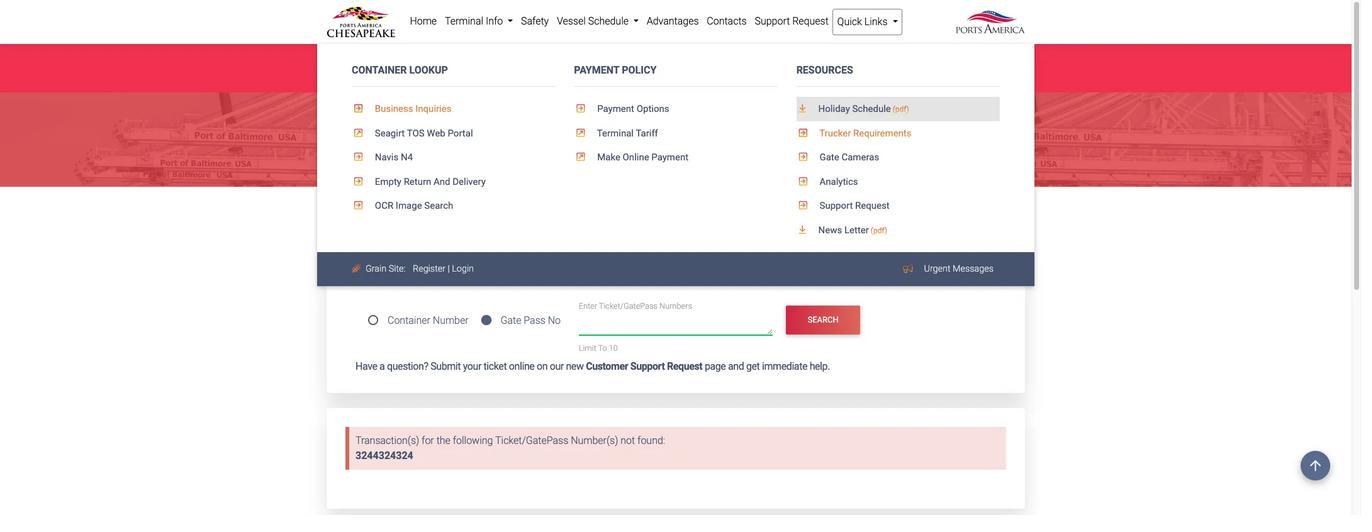 Task type: locate. For each thing, give the bounding box(es) containing it.
home
[[410, 15, 437, 27], [337, 205, 364, 217]]

request inside quick links element
[[855, 200, 890, 212]]

1 vertical spatial inquiries
[[420, 205, 458, 217]]

on right open
[[544, 56, 554, 67]]

1 vertical spatial seagirt
[[375, 128, 405, 139]]

the seagirt marine terminal gates will be open on october 9th, columbus day. the main gate and new vail gate will process trucks from 6:00 am – 3:30 pm, reefers included. link
[[327, 56, 897, 81]]

arrow to bottom image
[[797, 104, 816, 113], [797, 225, 816, 235]]

request left page
[[667, 361, 703, 373]]

business inquiries down return at the left of page
[[378, 205, 458, 217]]

1 horizontal spatial (pdf)
[[893, 105, 909, 114]]

trucker requirements link
[[797, 121, 1000, 145]]

0 vertical spatial terminal
[[428, 56, 462, 67]]

0 vertical spatial arrow to bottom image
[[797, 104, 816, 113]]

container for container availability
[[371, 266, 412, 278]]

day.
[[659, 56, 678, 67]]

included.
[[468, 70, 507, 81]]

0 vertical spatial seagirt
[[365, 56, 395, 67]]

inquiries
[[416, 103, 452, 115], [420, 205, 458, 217]]

empty return and delivery link
[[352, 170, 555, 194]]

not
[[621, 435, 635, 447]]

container inside quick links element
[[352, 64, 407, 76]]

gates
[[465, 56, 488, 67]]

1 vertical spatial support request
[[817, 200, 890, 212]]

0 vertical spatial support request
[[755, 15, 829, 27]]

am
[[370, 70, 384, 81]]

found:
[[638, 435, 665, 447]]

support request link up the vail
[[751, 9, 833, 34]]

0 horizontal spatial ticket/gatepass
[[495, 435, 568, 447]]

your
[[463, 361, 481, 373]]

1 vertical spatial and
[[728, 361, 744, 373]]

1 horizontal spatial search
[[808, 316, 839, 325]]

will left process
[[820, 56, 833, 67]]

seagirt up navis n4
[[375, 128, 405, 139]]

2 horizontal spatial request
[[855, 200, 890, 212]]

0 vertical spatial payment
[[574, 64, 619, 76]]

support down analytics
[[820, 200, 853, 212]]

will
[[491, 56, 503, 67], [820, 56, 833, 67]]

gate right main
[[722, 56, 740, 67]]

wheat image
[[352, 264, 363, 274]]

request left quick
[[792, 15, 829, 27]]

support request up news letter (pdf)
[[817, 200, 890, 212]]

0 vertical spatial on
[[544, 56, 554, 67]]

support up new
[[755, 15, 790, 27]]

business inquiries
[[373, 103, 452, 115], [378, 205, 458, 217]]

ticket/gatepass inside transaction(s) for the following ticket/gatepass number(s) not found: 3244324324
[[495, 435, 568, 447]]

on inside the seagirt marine terminal gates will be open on october 9th, columbus day. the main gate and new vail gate will process trucks from 6:00 am – 3:30 pm, reefers included.
[[544, 56, 554, 67]]

analytics link
[[797, 170, 1000, 194]]

ticket/gatepass right enter at left bottom
[[599, 302, 658, 311]]

0 horizontal spatial gate
[[501, 315, 521, 327]]

0 horizontal spatial (pdf)
[[871, 226, 887, 235]]

arrow to bottom image for news letter
[[797, 225, 816, 235]]

business inquiries up tos
[[373, 103, 452, 115]]

0 horizontal spatial will
[[491, 56, 503, 67]]

inquiries up web on the top
[[416, 103, 452, 115]]

1 horizontal spatial gate
[[799, 56, 818, 67]]

0 horizontal spatial home
[[337, 205, 364, 217]]

0 vertical spatial search
[[424, 200, 453, 212]]

seagirt up am
[[365, 56, 395, 67]]

1 horizontal spatial will
[[820, 56, 833, 67]]

payment
[[574, 64, 619, 76], [597, 103, 634, 115], [652, 152, 689, 163]]

home left ocr
[[337, 205, 364, 217]]

1 vertical spatial gate
[[501, 315, 521, 327]]

1 vertical spatial container
[[371, 266, 412, 278]]

on
[[544, 56, 554, 67], [537, 361, 548, 373]]

links
[[865, 16, 888, 28]]

1 will from the left
[[491, 56, 503, 67]]

vail
[[783, 56, 797, 67]]

(pdf) for letter
[[871, 226, 887, 235]]

ticket/gatepass right following
[[495, 435, 568, 447]]

main
[[699, 56, 719, 67]]

business up tos
[[375, 103, 413, 115]]

holiday schedule (pdf)
[[816, 103, 909, 115]]

terminal
[[428, 56, 462, 67], [597, 128, 634, 139]]

arrow to bottom image left holiday
[[797, 104, 816, 113]]

empty
[[375, 176, 401, 187]]

inquiries down and
[[420, 205, 458, 217]]

0 horizontal spatial gate
[[722, 56, 740, 67]]

2 vertical spatial payment
[[652, 152, 689, 163]]

0 vertical spatial request
[[792, 15, 829, 27]]

2 horizontal spatial support
[[820, 200, 853, 212]]

home link up the marine at top left
[[406, 9, 441, 34]]

contacts
[[707, 15, 747, 27]]

1 arrow to bottom image from the top
[[797, 104, 816, 113]]

1 vertical spatial payment
[[597, 103, 634, 115]]

1 vertical spatial search
[[808, 316, 839, 325]]

1 vertical spatial support
[[820, 200, 853, 212]]

tos
[[407, 128, 425, 139]]

number(s)
[[571, 435, 618, 447]]

no
[[548, 315, 561, 327]]

0 vertical spatial support
[[755, 15, 790, 27]]

0 vertical spatial home
[[410, 15, 437, 27]]

and inside the seagirt marine terminal gates will be open on october 9th, columbus day. the main gate and new vail gate will process trucks from 6:00 am – 3:30 pm, reefers included.
[[743, 56, 758, 67]]

limit to 10
[[579, 343, 618, 353]]

0 horizontal spatial request
[[667, 361, 703, 373]]

1 horizontal spatial ticket/gatepass
[[599, 302, 658, 311]]

terminal up reefers
[[428, 56, 462, 67]]

and left "get"
[[728, 361, 744, 373]]

numbers
[[660, 302, 692, 311]]

terminal up make
[[597, 128, 634, 139]]

1 vertical spatial home link
[[337, 205, 364, 217]]

search up help.
[[808, 316, 839, 325]]

1 the from the left
[[347, 56, 362, 67]]

support request up the vail
[[755, 15, 829, 27]]

0 vertical spatial gate
[[820, 152, 839, 163]]

2 vertical spatial container
[[388, 315, 430, 327]]

0 horizontal spatial search
[[424, 200, 453, 212]]

request
[[792, 15, 829, 27], [855, 200, 890, 212], [667, 361, 703, 373]]

navis n4 link
[[352, 145, 555, 170]]

3244324324
[[356, 450, 413, 462]]

support right customer
[[630, 361, 665, 373]]

gate down trucker
[[820, 152, 839, 163]]

2 vertical spatial request
[[667, 361, 703, 373]]

1 horizontal spatial terminal
[[597, 128, 634, 139]]

1 vertical spatial business inquiries
[[378, 205, 458, 217]]

search button
[[786, 306, 860, 335]]

(pdf) inside holiday schedule (pdf)
[[893, 105, 909, 114]]

home up the marine at top left
[[410, 15, 437, 27]]

gate inside the gate cameras link
[[820, 152, 839, 163]]

our
[[550, 361, 564, 373]]

0 vertical spatial business
[[375, 103, 413, 115]]

container lookup
[[352, 64, 448, 76]]

ticket
[[484, 361, 507, 373]]

navis
[[375, 152, 399, 163]]

from
[[327, 70, 345, 81]]

gate
[[820, 152, 839, 163], [501, 315, 521, 327]]

1 vertical spatial arrow to bottom image
[[797, 225, 816, 235]]

and left new
[[743, 56, 758, 67]]

home link left ocr
[[337, 205, 364, 217]]

1 vertical spatial home
[[337, 205, 364, 217]]

1 horizontal spatial gate
[[820, 152, 839, 163]]

(pdf) right letter at the top right of page
[[871, 226, 887, 235]]

0 horizontal spatial terminal
[[428, 56, 462, 67]]

0 vertical spatial home link
[[406, 9, 441, 34]]

urgent messages
[[924, 264, 994, 275]]

terminal inside the seagirt marine terminal gates will be open on october 9th, columbus day. the main gate and new vail gate will process trucks from 6:00 am – 3:30 pm, reefers included.
[[428, 56, 462, 67]]

gate left pass
[[501, 315, 521, 327]]

0 vertical spatial container
[[352, 64, 407, 76]]

gate cameras link
[[797, 145, 1000, 170]]

0 vertical spatial inquiries
[[416, 103, 452, 115]]

0 vertical spatial and
[[743, 56, 758, 67]]

seagirt inside quick links element
[[375, 128, 405, 139]]

2 arrow to bottom image from the top
[[797, 225, 816, 235]]

gate for gate pass no
[[501, 315, 521, 327]]

search inside "search" button
[[808, 316, 839, 325]]

have
[[356, 361, 377, 373]]

container
[[352, 64, 407, 76], [371, 266, 412, 278], [388, 315, 430, 327]]

ocr
[[375, 200, 393, 212]]

seagirt tos web portal
[[373, 128, 473, 139]]

make
[[597, 152, 620, 163]]

support request
[[755, 15, 829, 27], [817, 200, 890, 212]]

1 vertical spatial terminal
[[597, 128, 634, 139]]

0 vertical spatial (pdf)
[[893, 105, 909, 114]]

the right day.
[[680, 56, 696, 67]]

1 vertical spatial request
[[855, 200, 890, 212]]

will left be
[[491, 56, 503, 67]]

the seagirt marine terminal gates will be open on october 9th, columbus day. the main gate and new vail gate will process trucks from 6:00 am – 3:30 pm, reefers included.
[[327, 56, 897, 81]]

ocr image search
[[373, 200, 453, 212]]

reefers
[[437, 70, 466, 81]]

on left the our
[[537, 361, 548, 373]]

the
[[437, 435, 450, 447]]

1 vertical spatial support request link
[[797, 194, 1000, 218]]

1 horizontal spatial support
[[755, 15, 790, 27]]

gate for gate cameras
[[820, 152, 839, 163]]

1 vertical spatial (pdf)
[[871, 226, 887, 235]]

1 vertical spatial ticket/gatepass
[[495, 435, 568, 447]]

new
[[566, 361, 584, 373]]

payment for payment options
[[597, 103, 634, 115]]

advantages link
[[643, 9, 703, 34]]

business down empty
[[378, 205, 418, 217]]

0 horizontal spatial the
[[347, 56, 362, 67]]

|
[[448, 264, 450, 275]]

search down and
[[424, 200, 453, 212]]

advantages
[[647, 15, 699, 27]]

0 horizontal spatial support
[[630, 361, 665, 373]]

arrow to bottom image left the news
[[797, 225, 816, 235]]

online
[[509, 361, 535, 373]]

seagirt tos web portal link
[[352, 121, 555, 145]]

domestic
[[865, 266, 905, 278]]

customer
[[586, 361, 628, 373]]

request up letter at the top right of page
[[855, 200, 890, 212]]

0 vertical spatial business inquiries
[[373, 103, 452, 115]]

support request link up letter at the top right of page
[[797, 194, 1000, 218]]

business inside quick links element
[[375, 103, 413, 115]]

1 horizontal spatial home link
[[406, 9, 441, 34]]

transaction(s) for the following ticket/gatepass number(s) not found: 3244324324
[[356, 435, 665, 462]]

(pdf) inside news letter (pdf)
[[871, 226, 887, 235]]

the up 6:00
[[347, 56, 362, 67]]

schedule
[[852, 103, 891, 115]]

business
[[375, 103, 413, 115], [378, 205, 418, 217]]

(pdf) up trucker requirements link
[[893, 105, 909, 114]]

(pdf)
[[893, 105, 909, 114], [871, 226, 887, 235]]

ticket/gatepass
[[599, 302, 658, 311], [495, 435, 568, 447]]

0 horizontal spatial home link
[[337, 205, 364, 217]]

safety link
[[517, 9, 553, 34]]

6:00
[[348, 70, 368, 81]]

policy
[[622, 64, 657, 76]]

home for home link to the right
[[410, 15, 437, 27]]

1 horizontal spatial home
[[410, 15, 437, 27]]

search inside ocr image search link
[[424, 200, 453, 212]]

1 horizontal spatial the
[[680, 56, 696, 67]]

ocr image search link
[[352, 194, 555, 218]]

gate right the vail
[[799, 56, 818, 67]]



Task type: describe. For each thing, give the bounding box(es) containing it.
page
[[705, 361, 726, 373]]

0 vertical spatial support request link
[[751, 9, 833, 34]]

terminal inside "link"
[[597, 128, 634, 139]]

make online payment
[[595, 152, 689, 163]]

1 vertical spatial business
[[378, 205, 418, 217]]

navis n4
[[373, 152, 413, 163]]

get
[[746, 361, 760, 373]]

to
[[598, 343, 607, 353]]

requirements
[[853, 128, 912, 139]]

delivery
[[453, 176, 486, 187]]

–
[[387, 70, 392, 81]]

2 will from the left
[[820, 56, 833, 67]]

1 horizontal spatial request
[[792, 15, 829, 27]]

payment policy
[[574, 64, 657, 76]]

container for container lookup
[[352, 64, 407, 76]]

trucker requirements
[[817, 128, 912, 139]]

register link
[[413, 264, 446, 275]]

home for the leftmost home link
[[337, 205, 364, 217]]

payment options link
[[574, 97, 778, 121]]

return
[[404, 176, 431, 187]]

(pdf) for schedule
[[893, 105, 909, 114]]

trucks
[[872, 56, 897, 67]]

container availability
[[371, 266, 459, 278]]

web
[[427, 128, 445, 139]]

october
[[557, 56, 591, 67]]

terminal tariff
[[595, 128, 658, 139]]

customer support request link
[[586, 361, 703, 373]]

contacts link
[[703, 9, 751, 34]]

question?
[[387, 361, 428, 373]]

image
[[396, 200, 422, 212]]

make online payment link
[[574, 145, 778, 170]]

gate cameras
[[817, 152, 879, 163]]

go to top image
[[1301, 451, 1330, 481]]

urgent
[[924, 264, 951, 275]]

container for container number
[[388, 315, 430, 327]]

2 gate from the left
[[799, 56, 818, 67]]

messages
[[953, 264, 994, 275]]

register | login
[[413, 264, 474, 275]]

domestic equipment/cargo link
[[850, 261, 996, 284]]

support request inside quick links element
[[817, 200, 890, 212]]

options
[[637, 103, 669, 115]]

enter
[[579, 302, 597, 311]]

2 the from the left
[[680, 56, 696, 67]]

1 vertical spatial on
[[537, 361, 548, 373]]

resources
[[797, 64, 853, 76]]

number
[[433, 315, 469, 327]]

grain
[[366, 264, 387, 275]]

the seagirt marine terminal gates will be open on october 9th, columbus day. the main gate and new vail gate will process trucks from 6:00 am – 3:30 pm, reefers included. alert
[[0, 44, 1352, 93]]

analytics
[[817, 176, 858, 187]]

register
[[413, 264, 446, 275]]

cameras
[[842, 152, 879, 163]]

9th,
[[594, 56, 610, 67]]

process
[[835, 56, 869, 67]]

payment for payment policy
[[574, 64, 619, 76]]

limit
[[579, 343, 596, 353]]

arrow to bottom image for holiday schedule
[[797, 104, 816, 113]]

urgent messages link
[[918, 258, 1000, 281]]

be
[[506, 56, 517, 67]]

login link
[[452, 264, 474, 275]]

site:
[[389, 264, 406, 275]]

gate pass no
[[501, 315, 561, 327]]

new
[[761, 56, 780, 67]]

seagirt inside the seagirt marine terminal gates will be open on october 9th, columbus day. the main gate and new vail gate will process trucks from 6:00 am – 3:30 pm, reefers included.
[[365, 56, 395, 67]]

quick links element
[[317, 44, 1035, 286]]

pass
[[524, 315, 546, 327]]

lookup
[[409, 64, 448, 76]]

tariff
[[636, 128, 658, 139]]

quick links
[[837, 16, 890, 28]]

grain site:
[[366, 264, 406, 275]]

0 vertical spatial ticket/gatepass
[[599, 302, 658, 311]]

2 vertical spatial support
[[630, 361, 665, 373]]

availability
[[414, 266, 459, 278]]

1 gate from the left
[[722, 56, 740, 67]]

support inside quick links element
[[820, 200, 853, 212]]

business inquiries inside quick links element
[[373, 103, 452, 115]]

enter ticket/gatepass numbers
[[579, 302, 692, 311]]

equipment/cargo
[[908, 266, 981, 278]]

news letter (pdf)
[[816, 224, 887, 236]]

bullhorn image
[[903, 264, 916, 274]]

for
[[422, 435, 434, 447]]

inquiries inside quick links element
[[416, 103, 452, 115]]

container availability link
[[356, 261, 479, 284]]

transaction(s)
[[356, 435, 419, 447]]

following
[[453, 435, 493, 447]]

news
[[819, 224, 842, 236]]

letter
[[845, 224, 869, 236]]

quick links link
[[833, 9, 902, 35]]

open
[[519, 56, 541, 67]]

Enter Ticket/GatePass Numbers text field
[[579, 314, 773, 335]]

trucker
[[820, 128, 851, 139]]

safety
[[521, 15, 549, 27]]

pm,
[[417, 70, 434, 81]]

10
[[609, 343, 618, 353]]

help.
[[810, 361, 830, 373]]

and
[[434, 176, 450, 187]]



Task type: vqa. For each thing, say whether or not it's contained in the screenshot.
'Container' related to Container Availability
yes



